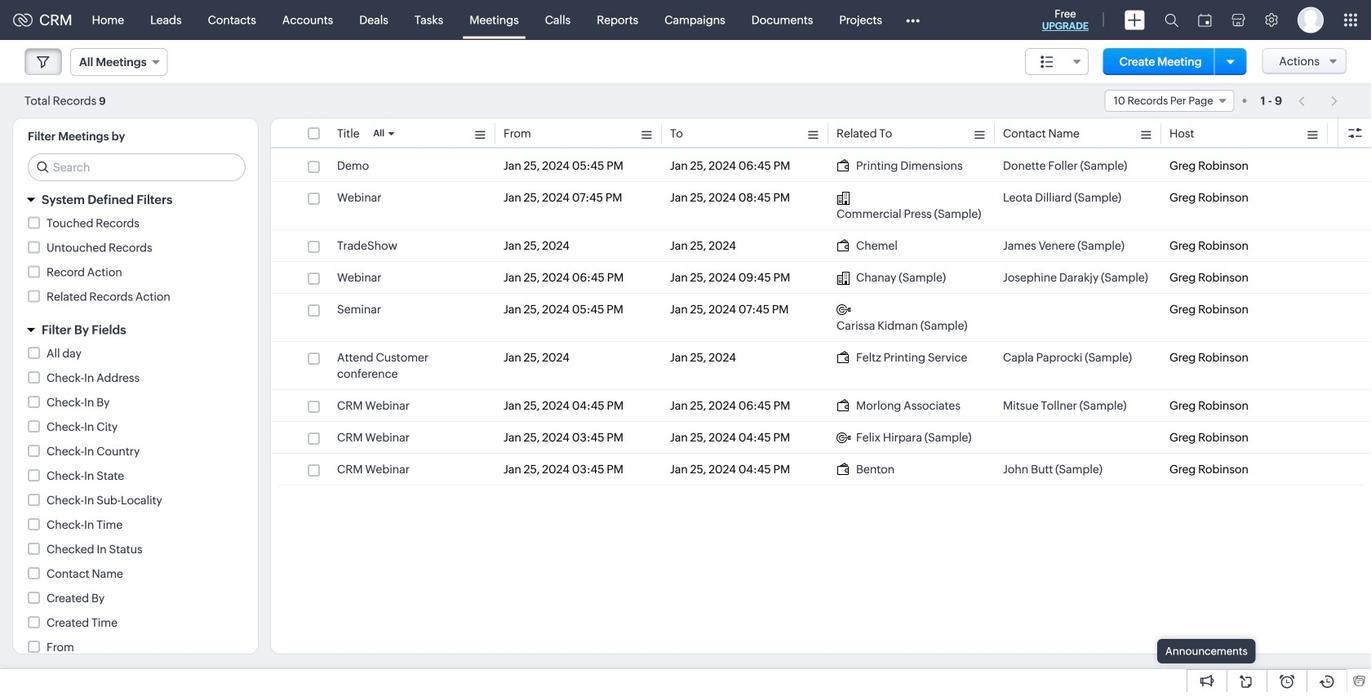 Task type: vqa. For each thing, say whether or not it's contained in the screenshot.
The Records
no



Task type: describe. For each thing, give the bounding box(es) containing it.
create menu image
[[1125, 10, 1145, 30]]

create menu element
[[1115, 0, 1155, 40]]

Other Modules field
[[895, 7, 930, 33]]

none field size
[[1025, 48, 1089, 75]]

search image
[[1165, 13, 1179, 27]]

profile image
[[1298, 7, 1324, 33]]

search element
[[1155, 0, 1188, 40]]

Search text field
[[29, 154, 245, 180]]



Task type: locate. For each thing, give the bounding box(es) containing it.
size image
[[1040, 55, 1053, 69]]

navigation
[[1290, 89, 1347, 113]]

row group
[[271, 150, 1371, 486]]

calendar image
[[1198, 13, 1212, 27]]

logo image
[[13, 13, 33, 27]]

profile element
[[1288, 0, 1334, 40]]

None field
[[70, 48, 168, 76], [1025, 48, 1089, 75], [1105, 90, 1235, 112], [70, 48, 168, 76], [1105, 90, 1235, 112]]



